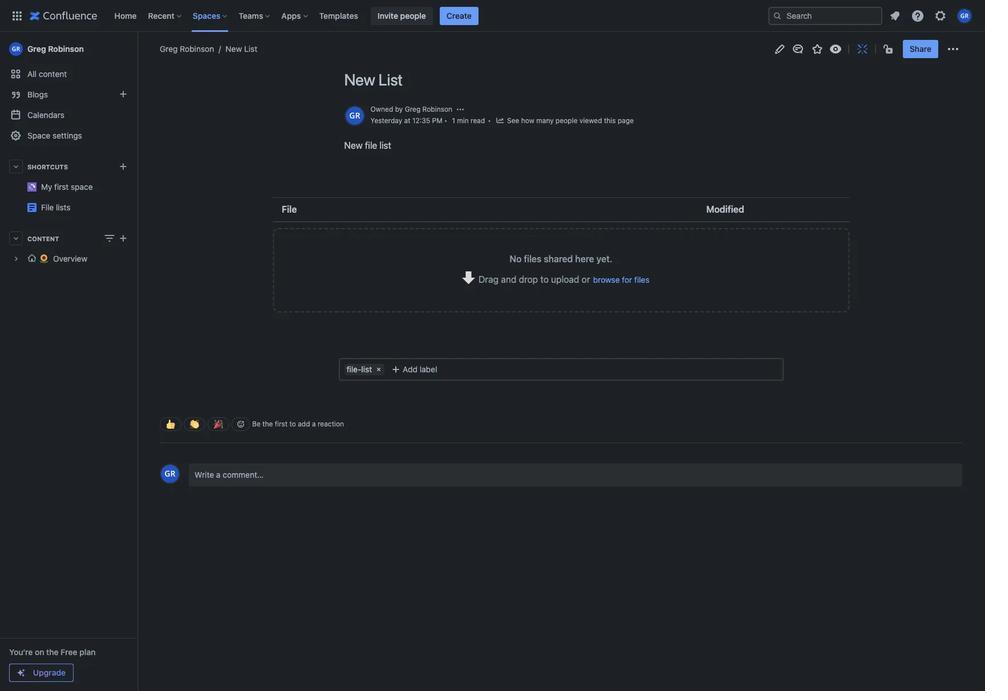 Task type: locate. For each thing, give the bounding box(es) containing it.
a right the add
[[312, 420, 316, 429]]

greg right collapse sidebar icon
[[160, 44, 178, 54]]

you're
[[9, 647, 33, 657]]

my first space link
[[5, 177, 184, 197], [41, 182, 93, 192]]

the
[[262, 420, 273, 429], [46, 647, 59, 657]]

1 vertical spatial people
[[556, 116, 578, 125]]

a
[[312, 420, 316, 429], [216, 470, 220, 480]]

1 vertical spatial list
[[379, 70, 403, 89]]

0 vertical spatial to
[[540, 274, 549, 285]]

write a comment…
[[195, 470, 264, 480]]

people inside button
[[556, 116, 578, 125]]

help icon image
[[911, 9, 925, 23]]

edit this page image
[[773, 42, 786, 56]]

the inside space element
[[46, 647, 59, 657]]

to left the add
[[289, 420, 296, 429]]

robinson up the all content link
[[48, 44, 84, 54]]

1 horizontal spatial file lists
[[132, 198, 162, 208]]

file
[[365, 140, 377, 151]]

1 vertical spatial to
[[289, 420, 296, 429]]

0 vertical spatial files
[[524, 254, 542, 264]]

greg robinson link up the all content link
[[5, 38, 132, 60]]

files
[[524, 254, 542, 264], [634, 275, 650, 285]]

2 vertical spatial new
[[344, 140, 363, 151]]

the right the be
[[262, 420, 273, 429]]

0 horizontal spatial first
[[54, 182, 69, 192]]

file
[[132, 198, 145, 208], [41, 203, 54, 212], [282, 204, 297, 215]]

0 horizontal spatial list
[[244, 44, 257, 54]]

no
[[510, 254, 522, 264]]

see how many people viewed this page button
[[496, 116, 634, 127]]

files right no
[[524, 254, 542, 264]]

overview link
[[5, 249, 132, 269]]

stop watching image
[[829, 42, 842, 56]]

file-list
[[347, 364, 372, 374]]

1 horizontal spatial greg
[[160, 44, 178, 54]]

files right for
[[634, 275, 650, 285]]

people
[[400, 11, 426, 20], [556, 116, 578, 125]]

:thumbsup: image
[[166, 420, 175, 429]]

file lists image
[[27, 203, 37, 212]]

0 horizontal spatial a
[[216, 470, 220, 480]]

1 horizontal spatial list
[[379, 70, 403, 89]]

0 horizontal spatial greg
[[27, 44, 46, 54]]

create a blog image
[[116, 87, 130, 101]]

1 horizontal spatial first
[[146, 177, 160, 187]]

0 horizontal spatial greg robinson link
[[5, 38, 132, 60]]

all content link
[[5, 64, 132, 84]]

drag and drop to upload or browse for files
[[479, 274, 650, 285]]

to
[[540, 274, 549, 285], [289, 420, 296, 429]]

home link
[[111, 7, 140, 25]]

0 horizontal spatial to
[[289, 420, 296, 429]]

lists
[[147, 198, 162, 208], [56, 203, 70, 212]]

add shortcut image
[[116, 160, 130, 173]]

1 horizontal spatial people
[[556, 116, 578, 125]]

1 horizontal spatial space
[[162, 177, 184, 187]]

0 vertical spatial the
[[262, 420, 273, 429]]

people right the many
[[556, 116, 578, 125]]

upgrade
[[33, 668, 66, 678]]

0 horizontal spatial greg robinson
[[27, 44, 84, 54]]

0 vertical spatial people
[[400, 11, 426, 20]]

change view image
[[103, 232, 116, 245]]

greg up at
[[405, 105, 421, 113]]

2 horizontal spatial file
[[282, 204, 297, 215]]

teams
[[239, 11, 263, 20]]

label
[[420, 364, 437, 374]]

first
[[146, 177, 160, 187], [54, 182, 69, 192], [275, 420, 288, 429]]

add
[[403, 364, 418, 374]]

all
[[27, 69, 37, 79]]

by
[[395, 105, 403, 113]]

0 horizontal spatial people
[[400, 11, 426, 20]]

list
[[244, 44, 257, 54], [379, 70, 403, 89]]

robinson down spaces
[[180, 44, 214, 54]]

new down teams
[[226, 44, 242, 54]]

a right 'write'
[[216, 470, 220, 480]]

new up greg robinson image
[[344, 70, 375, 89]]

list down 'teams' dropdown button
[[244, 44, 257, 54]]

0 vertical spatial list
[[244, 44, 257, 54]]

new
[[226, 44, 242, 54], [344, 70, 375, 89], [344, 140, 363, 151]]

write a comment… button
[[189, 464, 962, 487]]

1 horizontal spatial files
[[634, 275, 650, 285]]

1 greg robinson from the left
[[27, 44, 84, 54]]

new left file
[[344, 140, 363, 151]]

shortcuts button
[[5, 156, 132, 177]]

create a page image
[[116, 232, 130, 245]]

content
[[39, 69, 67, 79]]

0 horizontal spatial the
[[46, 647, 59, 657]]

0 horizontal spatial my
[[41, 182, 52, 192]]

to right drop
[[540, 274, 549, 285]]

my first space link down shortcuts dropdown button
[[41, 182, 93, 192]]

1 horizontal spatial list
[[380, 140, 391, 151]]

read
[[471, 116, 485, 125]]

greg robinson link up 12:35
[[405, 105, 452, 113]]

list
[[380, 140, 391, 151], [361, 364, 372, 374]]

new file list
[[344, 140, 391, 151]]

1 horizontal spatial new list
[[344, 70, 403, 89]]

recent button
[[145, 7, 186, 25]]

greg robinson link
[[5, 38, 132, 60], [160, 43, 214, 55], [405, 105, 452, 113]]

greg robinson link down spaces
[[160, 43, 214, 55]]

1 horizontal spatial my
[[132, 177, 143, 187]]

1 horizontal spatial greg robinson
[[160, 44, 214, 54]]

list right file
[[380, 140, 391, 151]]

2 horizontal spatial first
[[275, 420, 288, 429]]

browse for files link
[[593, 271, 650, 289]]

1 horizontal spatial greg robinson link
[[160, 43, 214, 55]]

file lists
[[132, 198, 162, 208], [41, 203, 70, 212]]

content
[[27, 235, 59, 242]]

all content
[[27, 69, 67, 79]]

star image
[[810, 42, 824, 56]]

no restrictions image
[[882, 42, 896, 56]]

see how many people viewed this page
[[507, 116, 634, 125]]

space
[[27, 131, 50, 140]]

0 horizontal spatial robinson
[[48, 44, 84, 54]]

list up by
[[379, 70, 403, 89]]

1 horizontal spatial the
[[262, 420, 273, 429]]

0 horizontal spatial new list
[[226, 44, 257, 54]]

my for my first space link under shortcuts dropdown button
[[41, 182, 52, 192]]

0 horizontal spatial space
[[71, 182, 93, 192]]

1 horizontal spatial to
[[540, 274, 549, 285]]

1 horizontal spatial lists
[[147, 198, 162, 208]]

new list down teams
[[226, 44, 257, 54]]

home
[[114, 11, 137, 20]]

1 vertical spatial the
[[46, 647, 59, 657]]

0 vertical spatial new list
[[226, 44, 257, 54]]

templates
[[319, 11, 358, 20]]

file lists link right file lists image
[[41, 203, 70, 212]]

greg robinson down spaces
[[160, 44, 214, 54]]

list left clear image
[[361, 364, 372, 374]]

settings icon image
[[934, 9, 948, 23]]

robinson up pm
[[422, 105, 452, 113]]

0 horizontal spatial list
[[361, 364, 372, 374]]

0 horizontal spatial files
[[524, 254, 542, 264]]

clear image
[[374, 365, 383, 374]]

banner
[[0, 0, 985, 32]]

1 min read
[[452, 116, 485, 125]]

robinson
[[48, 44, 84, 54], [180, 44, 214, 54], [422, 105, 452, 113]]

robinson inside space element
[[48, 44, 84, 54]]

drag
[[479, 274, 499, 285]]

teams button
[[235, 7, 275, 25]]

0 horizontal spatial file lists
[[41, 203, 70, 212]]

no files shared here yet.
[[510, 254, 612, 264]]

1 horizontal spatial robinson
[[180, 44, 214, 54]]

greg
[[27, 44, 46, 54], [160, 44, 178, 54], [405, 105, 421, 113]]

greg robinson
[[27, 44, 84, 54], [160, 44, 214, 54]]

and
[[501, 274, 516, 285]]

2 horizontal spatial greg robinson link
[[405, 105, 452, 113]]

my first space
[[132, 177, 184, 187], [41, 182, 93, 192]]

yet.
[[597, 254, 612, 264]]

1 horizontal spatial a
[[312, 420, 316, 429]]

Search field
[[768, 7, 882, 25]]

invite people
[[378, 11, 426, 20]]

the right 'on'
[[46, 647, 59, 657]]

greg up all
[[27, 44, 46, 54]]

0 vertical spatial a
[[312, 420, 316, 429]]

:clap: image
[[190, 420, 199, 429], [190, 420, 199, 429]]

people right invite
[[400, 11, 426, 20]]

1 horizontal spatial file
[[132, 198, 145, 208]]

invite
[[378, 11, 398, 20]]

my
[[132, 177, 143, 187], [41, 182, 52, 192]]

upgrade button
[[10, 665, 73, 682]]

1 vertical spatial a
[[216, 470, 220, 480]]

new list
[[226, 44, 257, 54], [344, 70, 403, 89]]

1 vertical spatial files
[[634, 275, 650, 285]]

1 vertical spatial new
[[344, 70, 375, 89]]

new list up owned
[[344, 70, 403, 89]]

space settings
[[27, 131, 82, 140]]

greg robinson up 'content'
[[27, 44, 84, 54]]

confluence image
[[30, 9, 97, 23], [30, 9, 97, 23]]

new list inside new list link
[[226, 44, 257, 54]]

for
[[622, 275, 632, 285]]

1 horizontal spatial my first space
[[132, 177, 184, 187]]



Task type: describe. For each thing, give the bounding box(es) containing it.
0 horizontal spatial file
[[41, 203, 54, 212]]

file lists for "file lists" link right of file lists image
[[41, 203, 70, 212]]

0 horizontal spatial my first space
[[41, 182, 93, 192]]

yesterday
[[371, 116, 402, 125]]

2 horizontal spatial greg
[[405, 105, 421, 113]]

a inside button
[[216, 470, 220, 480]]

file-list link
[[344, 364, 373, 375]]

collapse sidebar image
[[124, 38, 149, 60]]

overview
[[53, 254, 87, 264]]

apps button
[[278, 7, 312, 25]]

space for my first space link under shortcuts dropdown button
[[71, 182, 93, 192]]

yesterday at 12:35 pm
[[371, 116, 443, 125]]

search image
[[773, 11, 782, 20]]

reaction
[[318, 420, 344, 429]]

drop
[[519, 274, 538, 285]]

page
[[618, 116, 634, 125]]

content button
[[5, 228, 132, 249]]

12:35
[[412, 116, 430, 125]]

banner containing home
[[0, 0, 985, 32]]

invite people button
[[371, 7, 433, 25]]

you're on the free plan
[[9, 647, 96, 657]]

share
[[910, 44, 932, 54]]

Add label text field
[[388, 364, 476, 375]]

new list link
[[214, 43, 257, 55]]

file lists for "file lists" link on top of content dropdown button
[[132, 198, 162, 208]]

viewed
[[580, 116, 602, 125]]

be the first to add a reaction
[[252, 420, 344, 429]]

shortcuts
[[27, 163, 68, 170]]

space settings link
[[5, 125, 132, 146]]

:tada: image
[[214, 420, 223, 429]]

first for my first space link under shortcuts dropdown button
[[54, 182, 69, 192]]

min
[[457, 116, 469, 125]]

comment…
[[223, 470, 264, 480]]

space element
[[0, 32, 184, 691]]

files inside the drag and drop to upload or browse for files
[[634, 275, 650, 285]]

add reaction image
[[236, 420, 245, 429]]

2 greg robinson from the left
[[160, 44, 214, 54]]

templates link
[[316, 7, 362, 25]]

modified
[[706, 204, 744, 215]]

people inside button
[[400, 11, 426, 20]]

browse
[[593, 275, 620, 285]]

add
[[298, 420, 310, 429]]

greg inside space element
[[27, 44, 46, 54]]

to for drop
[[540, 274, 549, 285]]

to for first
[[289, 420, 296, 429]]

create
[[447, 11, 472, 20]]

here
[[575, 254, 594, 264]]

calendars
[[27, 110, 64, 120]]

pm
[[432, 116, 443, 125]]

greg robinson image
[[345, 107, 364, 125]]

:tada: image
[[214, 420, 223, 429]]

appswitcher icon image
[[10, 9, 24, 23]]

plan
[[79, 647, 96, 657]]

more actions image
[[946, 42, 960, 56]]

write
[[195, 470, 214, 480]]

0 vertical spatial list
[[380, 140, 391, 151]]

this
[[604, 116, 616, 125]]

greg robinson image
[[161, 465, 179, 483]]

be
[[252, 420, 261, 429]]

quick summary image
[[856, 42, 869, 56]]

at
[[404, 116, 411, 125]]

spaces button
[[189, 7, 232, 25]]

many
[[536, 116, 554, 125]]

my first space link down "add shortcut" image at the left top of the page
[[5, 177, 184, 197]]

1 vertical spatial new list
[[344, 70, 403, 89]]

1
[[452, 116, 455, 125]]

notification icon image
[[888, 9, 902, 23]]

new for 1 min read
[[344, 70, 375, 89]]

file lists link up content dropdown button
[[5, 197, 162, 218]]

create link
[[440, 7, 479, 25]]

upload
[[551, 274, 579, 285]]

or
[[582, 274, 590, 285]]

how
[[521, 116, 535, 125]]

0 vertical spatial new
[[226, 44, 242, 54]]

premium image
[[17, 669, 26, 678]]

manage page ownership image
[[456, 105, 465, 114]]

new for drag and drop to upload or
[[344, 140, 363, 151]]

on
[[35, 647, 44, 657]]

first for my first space link under "add shortcut" image at the left top of the page
[[146, 177, 160, 187]]

recent
[[148, 11, 174, 20]]

see
[[507, 116, 519, 125]]

free
[[61, 647, 77, 657]]

space for my first space link under "add shortcut" image at the left top of the page
[[162, 177, 184, 187]]

my for my first space link under "add shortcut" image at the left top of the page
[[132, 177, 143, 187]]

greg robinson inside space element
[[27, 44, 84, 54]]

file-
[[347, 364, 361, 374]]

1 vertical spatial list
[[361, 364, 372, 374]]

apps
[[281, 11, 301, 20]]

0 horizontal spatial lists
[[56, 203, 70, 212]]

blogs link
[[5, 84, 132, 105]]

2 horizontal spatial robinson
[[422, 105, 452, 113]]

owned
[[371, 105, 393, 113]]

shared
[[544, 254, 573, 264]]

blogs
[[27, 90, 48, 99]]

settings
[[53, 131, 82, 140]]

:thumbsup: image
[[166, 420, 175, 429]]

owned by greg robinson
[[371, 105, 452, 113]]

add label
[[403, 364, 437, 374]]

spaces
[[193, 11, 220, 20]]

global element
[[7, 0, 766, 32]]

share button
[[903, 40, 938, 58]]

calendars link
[[5, 105, 132, 125]]



Task type: vqa. For each thing, say whether or not it's contained in the screenshot.
the top the
yes



